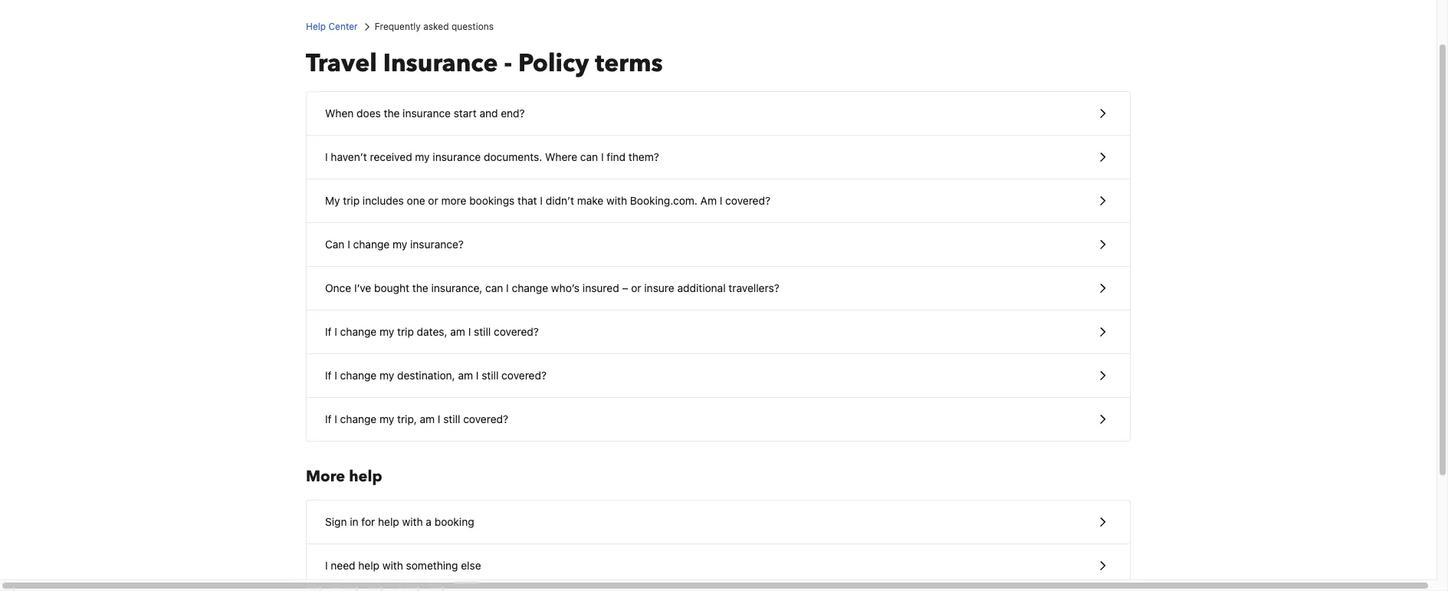 Task type: vqa. For each thing, say whether or not it's contained in the screenshot.
the Help to the left
no



Task type: describe. For each thing, give the bounding box(es) containing it.
can
[[325, 238, 345, 251]]

still for if i change my trip, am i still covered?
[[443, 413, 460, 426]]

can i change my insurance? button
[[307, 223, 1130, 267]]

0 vertical spatial the
[[384, 107, 400, 120]]

need
[[331, 559, 355, 572]]

my
[[325, 194, 340, 207]]

booking
[[435, 515, 474, 528]]

trip,
[[397, 413, 417, 426]]

if i change my trip dates, am i still covered? button
[[307, 311, 1130, 354]]

else
[[461, 559, 481, 572]]

documents.
[[484, 150, 542, 163]]

am for trip,
[[420, 413, 435, 426]]

sign in for help with a booking
[[325, 515, 474, 528]]

if i change my trip, am i still covered?
[[325, 413, 508, 426]]

if for if i change my trip dates, am i still covered?
[[325, 325, 332, 338]]

0 vertical spatial can
[[580, 150, 598, 163]]

end?
[[501, 107, 525, 120]]

bookings
[[469, 194, 515, 207]]

change for if i change my trip dates, am i still covered?
[[340, 325, 377, 338]]

who's
[[551, 281, 580, 294]]

change for if i change my trip, am i still covered?
[[340, 413, 377, 426]]

once i've bought the insurance, can i change who's insured – or insure additional travellers? button
[[307, 267, 1130, 311]]

-
[[504, 47, 512, 81]]

center
[[329, 21, 358, 32]]

received
[[370, 150, 412, 163]]

help center
[[306, 21, 358, 32]]

1 vertical spatial with
[[402, 515, 423, 528]]

my trip includes one or more bookings that i didn't make with booking.com. am i covered?
[[325, 194, 771, 207]]

change for if i change my destination, am i still covered?
[[340, 369, 377, 382]]

travel
[[306, 47, 377, 81]]

more help
[[306, 466, 382, 487]]

if i change my trip dates, am i still covered?
[[325, 325, 539, 338]]

for
[[361, 515, 375, 528]]

am
[[701, 194, 717, 207]]

find
[[607, 150, 626, 163]]

i need help with something else
[[325, 559, 481, 572]]

1 vertical spatial can
[[485, 281, 503, 294]]

change left who's
[[512, 281, 548, 294]]

additional
[[678, 281, 726, 294]]

insurance
[[383, 47, 498, 81]]

in
[[350, 515, 359, 528]]

didn't
[[546, 194, 574, 207]]

destination,
[[397, 369, 455, 382]]

questions
[[452, 21, 494, 32]]

if i change my destination, am i still covered? button
[[307, 354, 1130, 398]]

help
[[306, 21, 326, 32]]

or inside button
[[631, 281, 642, 294]]

start
[[454, 107, 477, 120]]

once i've bought the insurance, can i change who's insured – or insure additional travellers?
[[325, 281, 780, 294]]

when
[[325, 107, 354, 120]]

0 vertical spatial help
[[349, 466, 382, 487]]

make
[[577, 194, 604, 207]]

1 horizontal spatial the
[[412, 281, 428, 294]]

travel insurance - policy terms
[[306, 47, 663, 81]]

0 vertical spatial still
[[474, 325, 491, 338]]

insurance inside i haven't received my insurance documents. where can i find them? button
[[433, 150, 481, 163]]

where
[[545, 150, 578, 163]]

frequently asked questions
[[375, 21, 494, 32]]

terms
[[595, 47, 663, 81]]

includes
[[363, 194, 404, 207]]

2 vertical spatial help
[[358, 559, 380, 572]]

dates,
[[417, 325, 447, 338]]

my for insurance?
[[393, 238, 407, 251]]

my for trip,
[[380, 413, 394, 426]]

if i change my trip, am i still covered? button
[[307, 398, 1130, 441]]

i haven't received my insurance documents. where can i find them? button
[[307, 136, 1130, 179]]

haven't
[[331, 150, 367, 163]]

am for destination,
[[458, 369, 473, 382]]

still for if i change my destination, am i still covered?
[[482, 369, 499, 382]]

when does the insurance start and end?
[[325, 107, 525, 120]]

once
[[325, 281, 351, 294]]

my trip includes one or more bookings that i didn't make with booking.com. am i covered? button
[[307, 179, 1130, 223]]

i need help with something else button
[[307, 544, 1130, 587]]



Task type: locate. For each thing, give the bounding box(es) containing it.
insurance?
[[410, 238, 464, 251]]

with right 'make' on the left of the page
[[607, 194, 627, 207]]

2 vertical spatial with
[[383, 559, 403, 572]]

0 horizontal spatial can
[[485, 281, 503, 294]]

if
[[325, 325, 332, 338], [325, 369, 332, 382], [325, 413, 332, 426]]

insurance inside when does the insurance start and end? button
[[403, 107, 451, 120]]

0 horizontal spatial trip
[[343, 194, 360, 207]]

or inside button
[[428, 194, 438, 207]]

the right does
[[384, 107, 400, 120]]

can
[[580, 150, 598, 163], [485, 281, 503, 294]]

and
[[480, 107, 498, 120]]

insured
[[583, 281, 619, 294]]

still
[[474, 325, 491, 338], [482, 369, 499, 382], [443, 413, 460, 426]]

sign
[[325, 515, 347, 528]]

change
[[353, 238, 390, 251], [512, 281, 548, 294], [340, 325, 377, 338], [340, 369, 377, 382], [340, 413, 377, 426]]

my left destination,
[[380, 369, 394, 382]]

with inside button
[[607, 194, 627, 207]]

my left trip,
[[380, 413, 394, 426]]

1 vertical spatial still
[[482, 369, 499, 382]]

or
[[428, 194, 438, 207], [631, 281, 642, 294]]

trip inside button
[[397, 325, 414, 338]]

help right more
[[349, 466, 382, 487]]

0 vertical spatial if
[[325, 325, 332, 338]]

insurance left start
[[403, 107, 451, 120]]

with left "something" at bottom
[[383, 559, 403, 572]]

the
[[384, 107, 400, 120], [412, 281, 428, 294]]

insurance,
[[431, 281, 483, 294]]

1 horizontal spatial trip
[[397, 325, 414, 338]]

that
[[518, 194, 537, 207]]

help right for
[[378, 515, 399, 528]]

0 horizontal spatial or
[[428, 194, 438, 207]]

my right "received"
[[415, 150, 430, 163]]

insurance up the more
[[433, 150, 481, 163]]

1 vertical spatial if
[[325, 369, 332, 382]]

3 if from the top
[[325, 413, 332, 426]]

my for trip
[[380, 325, 394, 338]]

still right destination,
[[482, 369, 499, 382]]

something
[[406, 559, 458, 572]]

more
[[441, 194, 467, 207]]

bought
[[374, 281, 410, 294]]

when does the insurance start and end? button
[[307, 92, 1130, 136]]

0 vertical spatial or
[[428, 194, 438, 207]]

change right can
[[353, 238, 390, 251]]

sign in for help with a booking button
[[307, 501, 1130, 544]]

the right bought at the left top of page
[[412, 281, 428, 294]]

1 vertical spatial help
[[378, 515, 399, 528]]

if for if i change my destination, am i still covered?
[[325, 369, 332, 382]]

sign in for help with a booking link
[[307, 501, 1130, 544]]

can right insurance,
[[485, 281, 503, 294]]

can left find
[[580, 150, 598, 163]]

a
[[426, 515, 432, 528]]

still right dates,
[[474, 325, 491, 338]]

my
[[415, 150, 430, 163], [393, 238, 407, 251], [380, 325, 394, 338], [380, 369, 394, 382], [380, 413, 394, 426]]

my for insurance
[[415, 150, 430, 163]]

my for destination,
[[380, 369, 394, 382]]

0 vertical spatial am
[[450, 325, 465, 338]]

2 if from the top
[[325, 369, 332, 382]]

0 horizontal spatial the
[[384, 107, 400, 120]]

frequently
[[375, 21, 421, 32]]

1 vertical spatial trip
[[397, 325, 414, 338]]

change left trip,
[[340, 413, 377, 426]]

or right –
[[631, 281, 642, 294]]

covered?
[[726, 194, 771, 207], [494, 325, 539, 338], [502, 369, 547, 382], [463, 413, 508, 426]]

insure
[[644, 281, 675, 294]]

booking.com.
[[630, 194, 698, 207]]

my left insurance?
[[393, 238, 407, 251]]

1 horizontal spatial or
[[631, 281, 642, 294]]

insurance
[[403, 107, 451, 120], [433, 150, 481, 163]]

2 vertical spatial if
[[325, 413, 332, 426]]

0 vertical spatial with
[[607, 194, 627, 207]]

1 vertical spatial the
[[412, 281, 428, 294]]

if i change my destination, am i still covered?
[[325, 369, 547, 382]]

still inside button
[[482, 369, 499, 382]]

1 if from the top
[[325, 325, 332, 338]]

1 vertical spatial insurance
[[433, 150, 481, 163]]

i've
[[354, 281, 371, 294]]

with left a
[[402, 515, 423, 528]]

2 vertical spatial still
[[443, 413, 460, 426]]

1 vertical spatial or
[[631, 281, 642, 294]]

still right trip,
[[443, 413, 460, 426]]

trip right my
[[343, 194, 360, 207]]

if inside button
[[325, 369, 332, 382]]

i
[[325, 150, 328, 163], [601, 150, 604, 163], [540, 194, 543, 207], [720, 194, 723, 207], [348, 238, 350, 251], [506, 281, 509, 294], [335, 325, 337, 338], [468, 325, 471, 338], [335, 369, 337, 382], [476, 369, 479, 382], [335, 413, 337, 426], [438, 413, 441, 426], [325, 559, 328, 572]]

can i change my insurance?
[[325, 238, 464, 251]]

am inside button
[[458, 369, 473, 382]]

policy
[[518, 47, 589, 81]]

i haven't received my insurance documents. where can i find them?
[[325, 150, 659, 163]]

asked
[[423, 21, 449, 32]]

change for can i change my insurance?
[[353, 238, 390, 251]]

am right dates,
[[450, 325, 465, 338]]

–
[[622, 281, 628, 294]]

trip
[[343, 194, 360, 207], [397, 325, 414, 338]]

my down bought at the left top of page
[[380, 325, 394, 338]]

am right destination,
[[458, 369, 473, 382]]

help right need
[[358, 559, 380, 572]]

one
[[407, 194, 425, 207]]

does
[[357, 107, 381, 120]]

my inside button
[[380, 369, 394, 382]]

help center button
[[306, 20, 358, 34]]

help
[[349, 466, 382, 487], [378, 515, 399, 528], [358, 559, 380, 572]]

2 vertical spatial am
[[420, 413, 435, 426]]

change left destination,
[[340, 369, 377, 382]]

travellers?
[[729, 281, 780, 294]]

am right trip,
[[420, 413, 435, 426]]

change inside button
[[340, 369, 377, 382]]

0 vertical spatial insurance
[[403, 107, 451, 120]]

trip inside button
[[343, 194, 360, 207]]

1 horizontal spatial can
[[580, 150, 598, 163]]

if for if i change my trip, am i still covered?
[[325, 413, 332, 426]]

with
[[607, 194, 627, 207], [402, 515, 423, 528], [383, 559, 403, 572]]

am
[[450, 325, 465, 338], [458, 369, 473, 382], [420, 413, 435, 426]]

trip left dates,
[[397, 325, 414, 338]]

them?
[[629, 150, 659, 163]]

or right one
[[428, 194, 438, 207]]

1 vertical spatial am
[[458, 369, 473, 382]]

more
[[306, 466, 345, 487]]

0 vertical spatial trip
[[343, 194, 360, 207]]

change down i've
[[340, 325, 377, 338]]



